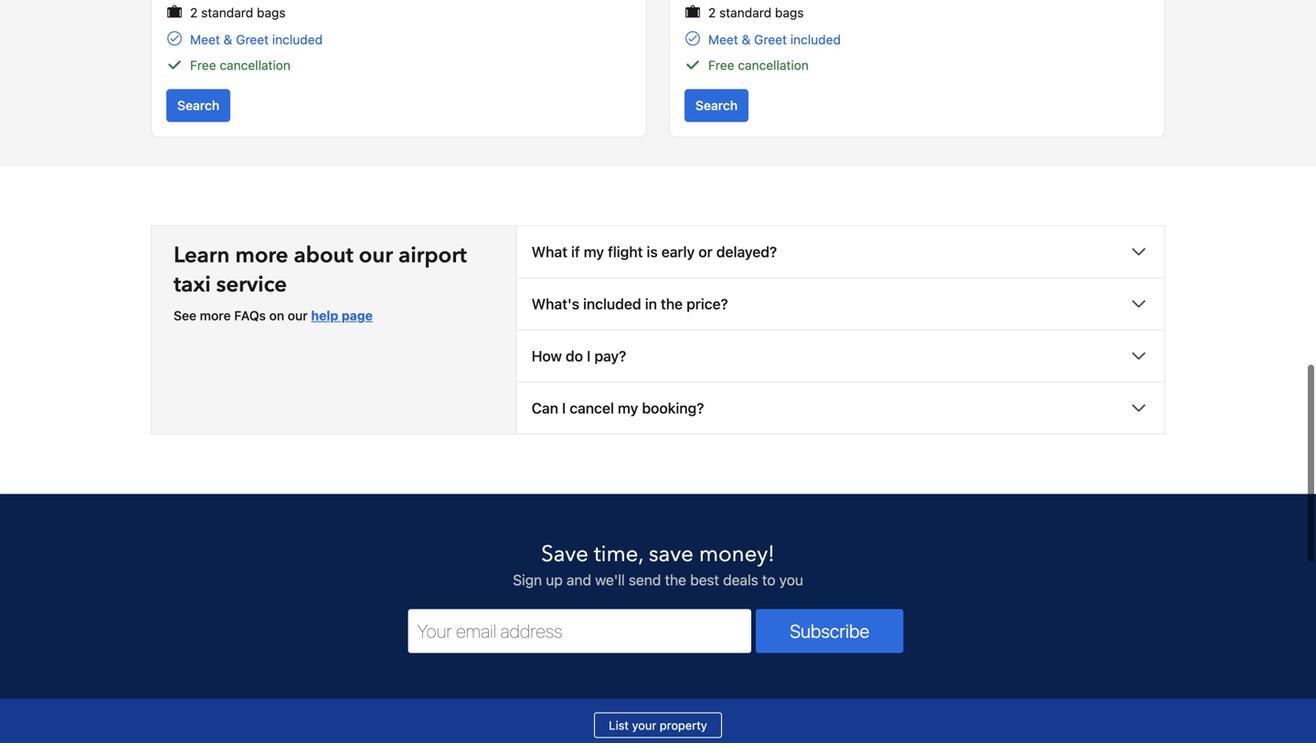 Task type: vqa. For each thing, say whether or not it's contained in the screenshot.
'your' on the left bottom of the page
yes



Task type: locate. For each thing, give the bounding box(es) containing it.
our right about
[[359, 240, 393, 271]]

learn
[[174, 240, 230, 271]]

2 standard bags
[[190, 5, 286, 20], [709, 5, 804, 20]]

what's included in the price?
[[532, 295, 728, 313]]

0 vertical spatial more
[[235, 240, 288, 271]]

about
[[294, 240, 353, 271]]

do
[[566, 347, 583, 365]]

1 vertical spatial i
[[562, 400, 566, 417]]

money!
[[699, 539, 775, 570]]

your
[[632, 719, 657, 732]]

0 horizontal spatial bags
[[257, 5, 286, 20]]

and
[[567, 571, 591, 589]]

my
[[584, 243, 604, 261], [618, 400, 638, 417]]

1 horizontal spatial search
[[696, 98, 738, 113]]

i inside the can i cancel my booking? dropdown button
[[562, 400, 566, 417]]

greet
[[236, 32, 269, 47], [754, 32, 787, 47]]

list your property link
[[594, 713, 722, 738]]

1 meet from the left
[[190, 32, 220, 47]]

more right see
[[200, 308, 231, 323]]

0 horizontal spatial 2
[[190, 5, 198, 20]]

0 horizontal spatial free
[[190, 58, 216, 73]]

1 horizontal spatial standard
[[720, 5, 772, 20]]

save time, save money! footer
[[0, 493, 1316, 743]]

1 horizontal spatial free cancellation
[[709, 58, 809, 73]]

2
[[190, 5, 198, 20], [709, 5, 716, 20]]

time,
[[594, 539, 644, 570]]

standard
[[201, 5, 253, 20], [720, 5, 772, 20]]

0 horizontal spatial free cancellation
[[190, 58, 291, 73]]

meet & greet included
[[190, 32, 323, 47], [709, 32, 841, 47]]

the right in
[[661, 295, 683, 313]]

0 horizontal spatial cancellation
[[220, 58, 291, 73]]

1 horizontal spatial included
[[583, 295, 641, 313]]

our right on
[[288, 308, 308, 323]]

list your property
[[609, 719, 707, 732]]

search
[[177, 98, 220, 113], [696, 98, 738, 113]]

0 horizontal spatial meet & greet included
[[190, 32, 323, 47]]

send
[[629, 571, 661, 589]]

1 search from the left
[[177, 98, 220, 113]]

save time, save money! sign up and we'll send the best deals to you
[[513, 539, 804, 589]]

what
[[532, 243, 568, 261]]

can
[[532, 400, 558, 417]]

1 horizontal spatial greet
[[754, 32, 787, 47]]

2 search button from the left
[[685, 89, 749, 122]]

more right learn
[[235, 240, 288, 271]]

can i cancel my booking? button
[[517, 383, 1165, 434]]

0 horizontal spatial search
[[177, 98, 220, 113]]

0 horizontal spatial &
[[224, 32, 233, 47]]

the down save
[[665, 571, 686, 589]]

2 cancellation from the left
[[738, 58, 809, 73]]

sign
[[513, 571, 542, 589]]

1 horizontal spatial my
[[618, 400, 638, 417]]

can i cancel my booking?
[[532, 400, 704, 417]]

0 horizontal spatial 2 standard bags
[[190, 5, 286, 20]]

deals
[[723, 571, 759, 589]]

0 horizontal spatial meet
[[190, 32, 220, 47]]

or
[[699, 243, 713, 261]]

free cancellation
[[190, 58, 291, 73], [709, 58, 809, 73]]

more
[[235, 240, 288, 271], [200, 308, 231, 323]]

learn more about our airport taxi service see more faqs on our help page
[[174, 240, 467, 323]]

pay?
[[595, 347, 627, 365]]

best
[[690, 571, 719, 589]]

2 2 standard bags from the left
[[709, 5, 804, 20]]

price?
[[687, 295, 728, 313]]

meet
[[190, 32, 220, 47], [709, 32, 738, 47]]

1 horizontal spatial meet
[[709, 32, 738, 47]]

2 standard from the left
[[720, 5, 772, 20]]

1 horizontal spatial &
[[742, 32, 751, 47]]

2 2 from the left
[[709, 5, 716, 20]]

1 horizontal spatial our
[[359, 240, 393, 271]]

airport
[[399, 240, 467, 271]]

help page link
[[311, 308, 373, 323]]

list
[[609, 719, 629, 732]]

see
[[174, 308, 197, 323]]

1 free from the left
[[190, 58, 216, 73]]

&
[[224, 32, 233, 47], [742, 32, 751, 47]]

0 horizontal spatial my
[[584, 243, 604, 261]]

subscribe
[[790, 620, 870, 642]]

taxi
[[174, 270, 211, 300]]

my inside what if my flight is early or delayed? dropdown button
[[584, 243, 604, 261]]

bags
[[257, 5, 286, 20], [775, 5, 804, 20]]

1 horizontal spatial i
[[587, 347, 591, 365]]

1 meet & greet included from the left
[[190, 32, 323, 47]]

1 horizontal spatial cancellation
[[738, 58, 809, 73]]

0 vertical spatial my
[[584, 243, 604, 261]]

i right the can
[[562, 400, 566, 417]]

0 horizontal spatial our
[[288, 308, 308, 323]]

my right if
[[584, 243, 604, 261]]

1 horizontal spatial 2
[[709, 5, 716, 20]]

1 horizontal spatial meet & greet included
[[709, 32, 841, 47]]

what if my flight is early or delayed? button
[[517, 226, 1165, 277]]

1 horizontal spatial bags
[[775, 5, 804, 20]]

1 horizontal spatial search button
[[685, 89, 749, 122]]

0 horizontal spatial search button
[[166, 89, 231, 122]]

1 vertical spatial our
[[288, 308, 308, 323]]

on
[[269, 308, 284, 323]]

0 vertical spatial i
[[587, 347, 591, 365]]

free
[[190, 58, 216, 73], [709, 58, 735, 73]]

2 meet & greet included from the left
[[709, 32, 841, 47]]

i
[[587, 347, 591, 365], [562, 400, 566, 417]]

0 horizontal spatial standard
[[201, 5, 253, 20]]

2 bags from the left
[[775, 5, 804, 20]]

what if my flight is early or delayed?
[[532, 243, 777, 261]]

the
[[661, 295, 683, 313], [665, 571, 686, 589]]

1 vertical spatial more
[[200, 308, 231, 323]]

1 horizontal spatial 2 standard bags
[[709, 5, 804, 20]]

cancellation
[[220, 58, 291, 73], [738, 58, 809, 73]]

up
[[546, 571, 563, 589]]

0 horizontal spatial greet
[[236, 32, 269, 47]]

how
[[532, 347, 562, 365]]

included
[[272, 32, 323, 47], [791, 32, 841, 47], [583, 295, 641, 313]]

my right cancel
[[618, 400, 638, 417]]

page
[[342, 308, 373, 323]]

how do i pay? button
[[517, 330, 1165, 382]]

1 vertical spatial the
[[665, 571, 686, 589]]

search button
[[166, 89, 231, 122], [685, 89, 749, 122]]

0 horizontal spatial i
[[562, 400, 566, 417]]

0 vertical spatial the
[[661, 295, 683, 313]]

save
[[541, 539, 589, 570]]

1 vertical spatial my
[[618, 400, 638, 417]]

1 greet from the left
[[236, 32, 269, 47]]

1 horizontal spatial free
[[709, 58, 735, 73]]

i right do
[[587, 347, 591, 365]]

1 bags from the left
[[257, 5, 286, 20]]

our
[[359, 240, 393, 271], [288, 308, 308, 323]]

what's
[[532, 295, 580, 313]]

we'll
[[595, 571, 625, 589]]



Task type: describe. For each thing, give the bounding box(es) containing it.
what's included in the price? button
[[517, 278, 1165, 330]]

1 horizontal spatial more
[[235, 240, 288, 271]]

1 standard from the left
[[201, 5, 253, 20]]

in
[[645, 295, 657, 313]]

0 horizontal spatial more
[[200, 308, 231, 323]]

1 2 from the left
[[190, 5, 198, 20]]

if
[[571, 243, 580, 261]]

save
[[649, 539, 694, 570]]

help
[[311, 308, 338, 323]]

how do i pay?
[[532, 347, 627, 365]]

2 meet from the left
[[709, 32, 738, 47]]

1 search button from the left
[[166, 89, 231, 122]]

to
[[762, 571, 776, 589]]

you
[[780, 571, 804, 589]]

included inside dropdown button
[[583, 295, 641, 313]]

the inside dropdown button
[[661, 295, 683, 313]]

0 horizontal spatial included
[[272, 32, 323, 47]]

2 greet from the left
[[754, 32, 787, 47]]

delayed?
[[717, 243, 777, 261]]

subscribe button
[[756, 609, 904, 653]]

Your email address email field
[[408, 609, 752, 653]]

booking?
[[642, 400, 704, 417]]

property
[[660, 719, 707, 732]]

faqs
[[234, 308, 266, 323]]

2 & from the left
[[742, 32, 751, 47]]

2 search from the left
[[696, 98, 738, 113]]

1 & from the left
[[224, 32, 233, 47]]

i inside how do i pay? dropdown button
[[587, 347, 591, 365]]

is
[[647, 243, 658, 261]]

1 cancellation from the left
[[220, 58, 291, 73]]

0 vertical spatial our
[[359, 240, 393, 271]]

bags for 2nd search button from left
[[775, 5, 804, 20]]

1 free cancellation from the left
[[190, 58, 291, 73]]

flight
[[608, 243, 643, 261]]

service
[[216, 270, 287, 300]]

2 free cancellation from the left
[[709, 58, 809, 73]]

the inside save time, save money! sign up and we'll send the best deals to you
[[665, 571, 686, 589]]

2 horizontal spatial included
[[791, 32, 841, 47]]

2 free from the left
[[709, 58, 735, 73]]

my inside the can i cancel my booking? dropdown button
[[618, 400, 638, 417]]

1 2 standard bags from the left
[[190, 5, 286, 20]]

early
[[662, 243, 695, 261]]

cancel
[[570, 400, 614, 417]]

bags for 2nd search button from right
[[257, 5, 286, 20]]



